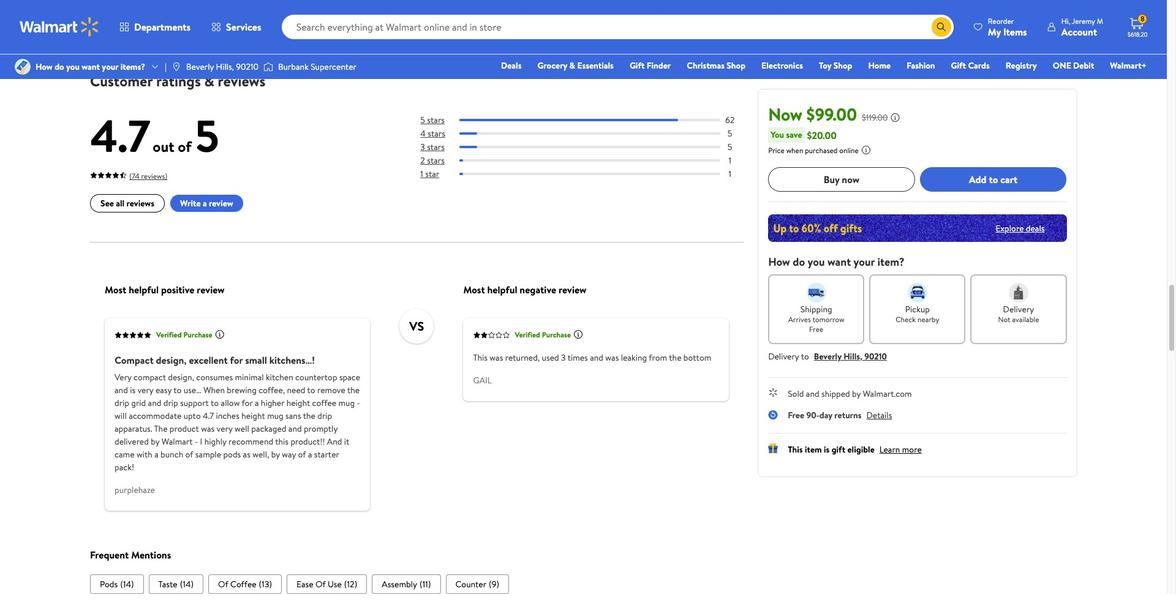 Task type: describe. For each thing, give the bounding box(es) containing it.
shipping arrives tomorrow free
[[788, 303, 845, 335]]

1 for 1 star
[[728, 168, 731, 180]]

to down arrives
[[801, 350, 809, 363]]

1 vertical spatial for
[[241, 397, 252, 409]]

this item is gift eligible learn more
[[788, 444, 922, 456]]

toy
[[819, 59, 832, 72]]

Walmart Site-Wide search field
[[282, 15, 954, 39]]

learn
[[880, 444, 900, 456]]

apparatus.
[[114, 422, 152, 435]]

price
[[768, 145, 785, 156]]

mentions
[[131, 548, 171, 562]]

legal information image
[[861, 145, 871, 155]]

progress bar for 1 star
[[459, 173, 720, 175]]

of right way
[[298, 448, 306, 460]]

2 vertical spatial the
[[303, 409, 315, 422]]

do for how do you want your item?
[[793, 254, 805, 270]]

returned,
[[505, 351, 540, 363]]

how do you want your items?
[[36, 61, 145, 73]]

beverly hills, 90210 button
[[814, 350, 887, 363]]

customer
[[90, 70, 152, 91]]

star
[[425, 168, 439, 180]]

purplehaze
[[114, 484, 155, 496]]

well
[[234, 422, 249, 435]]

gifting made easy image
[[768, 444, 778, 453]]

1 horizontal spatial was
[[489, 351, 503, 363]]

small
[[245, 353, 267, 367]]

pods
[[100, 578, 117, 590]]

0 vertical spatial for
[[230, 353, 243, 367]]

not
[[998, 314, 1011, 325]]

verified for positive
[[156, 330, 181, 340]]

price when purchased online
[[768, 145, 859, 156]]

tomorrow
[[813, 314, 845, 325]]

this
[[275, 435, 288, 447]]

way
[[282, 448, 296, 460]]

(14) for taste (14)
[[180, 578, 193, 590]]

1 horizontal spatial hills,
[[844, 350, 863, 363]]

electronics
[[762, 59, 803, 72]]

was inside compact design, excellent for small kitchens…! very compact design, consumes minimal kitchen countertop space and is very easy to use… when brewing coffee, need to remove the drip grid and drip support to allow for a higher height coffee mug - will accommodate upto 4.7 inches height mug sans the drip apparatus. the product was very well packaged and promptly delivered by walmart - i highly recommend this product!! and it came with a bunch of sample pods as well, by way of a starter pack!
[[201, 422, 214, 435]]

0 horizontal spatial by
[[151, 435, 159, 447]]

burbank
[[278, 61, 309, 73]]

$20.00
[[807, 128, 837, 142]]

accommodate
[[128, 409, 181, 422]]

verified purchase for negative
[[515, 330, 571, 340]]

0 vertical spatial hills,
[[216, 61, 234, 73]]

list item containing assembly
[[372, 575, 441, 594]]

services button
[[201, 12, 272, 42]]

1 vertical spatial 90210
[[865, 350, 887, 363]]

review for most helpful positive review
[[197, 283, 224, 296]]

minimal
[[235, 371, 264, 383]]

search icon image
[[937, 22, 946, 32]]

kitchen
[[266, 371, 293, 383]]

helpful for positive
[[128, 283, 158, 296]]

intent image for pickup image
[[908, 283, 927, 303]]

0 horizontal spatial &
[[204, 70, 214, 91]]

coffee
[[312, 397, 336, 409]]

list item containing of coffee
[[208, 575, 282, 594]]

1 vertical spatial mug
[[267, 409, 283, 422]]

0 horizontal spatial -
[[194, 435, 198, 447]]

stars for 5 stars
[[427, 114, 445, 126]]

2-day shipping up 'essentials'
[[585, 16, 630, 27]]

add
[[969, 173, 987, 186]]

and down sans
[[288, 422, 302, 435]]

negative
[[519, 283, 556, 296]]

one debit
[[1053, 59, 1094, 72]]

toy shop
[[819, 59, 853, 72]]

counter (9)
[[455, 578, 499, 590]]

all
[[116, 197, 124, 210]]

shop for toy shop
[[834, 59, 853, 72]]

62
[[725, 114, 735, 126]]

0 vertical spatial 4.7
[[90, 104, 150, 166]]

gift
[[832, 444, 846, 456]]

shipping
[[801, 303, 832, 316]]

gift finder
[[630, 59, 671, 72]]

coffee
[[230, 578, 256, 590]]

8 $618.20
[[1128, 14, 1148, 39]]

0 horizontal spatial reviews
[[126, 197, 154, 210]]

1 horizontal spatial beverly
[[814, 350, 842, 363]]

frequent mentions
[[90, 548, 171, 562]]

grid
[[131, 397, 146, 409]]

0 vertical spatial 90210
[[236, 61, 259, 73]]

5 stars
[[420, 114, 445, 126]]

compact design, excellent for small kitchens…! very compact design, consumes minimal kitchen countertop space and is very easy to use… when brewing coffee, need to remove the drip grid and drip support to allow for a higher height coffee mug - will accommodate upto 4.7 inches height mug sans the drip apparatus. the product was very well packaged and promptly delivered by walmart - i highly recommend this product!! and it came with a bunch of sample pods as well, by way of a starter pack!
[[114, 353, 360, 473]]

to right easy
[[173, 384, 181, 396]]

electronics link
[[756, 59, 809, 72]]

burbank supercenter
[[278, 61, 357, 73]]

2 horizontal spatial was
[[605, 351, 619, 363]]

2607
[[458, 12, 474, 22]]

jeremy
[[1072, 16, 1095, 26]]

most helpful positive review
[[104, 283, 224, 296]]

kitchens…!
[[269, 353, 315, 367]]

the
[[154, 422, 167, 435]]

to inside button
[[989, 173, 998, 186]]

2 horizontal spatial drip
[[317, 409, 332, 422]]

home
[[868, 59, 891, 72]]

used
[[542, 351, 559, 363]]

deals link
[[496, 59, 527, 72]]

m
[[1097, 16, 1103, 26]]

pickup
[[905, 303, 930, 316]]

|
[[165, 61, 167, 73]]

write
[[180, 197, 200, 210]]

i
[[200, 435, 202, 447]]

use…
[[183, 384, 201, 396]]

(14) for pods (14)
[[120, 578, 134, 590]]

most for most helpful positive review
[[104, 283, 126, 296]]

(74 reviews) link
[[90, 168, 167, 182]]

(74
[[129, 171, 139, 181]]

free inside shipping arrives tomorrow free
[[809, 324, 824, 335]]

1 vertical spatial height
[[241, 409, 265, 422]]

learn more about strikethrough prices image
[[890, 113, 900, 123]]

remove
[[317, 384, 345, 396]]

it
[[344, 435, 349, 447]]

1 horizontal spatial 3
[[561, 351, 566, 363]]

2 product group from the left
[[256, 0, 402, 49]]

0 horizontal spatial free
[[788, 409, 804, 422]]

Search search field
[[282, 15, 954, 39]]

as
[[243, 448, 250, 460]]

intent image for delivery image
[[1009, 283, 1029, 303]]

reorder my items
[[988, 16, 1027, 38]]

0 vertical spatial reviews
[[218, 70, 265, 91]]

4.7 out of 5
[[90, 104, 219, 166]]

0 vertical spatial beverly
[[186, 61, 214, 73]]

purchased
[[805, 145, 838, 156]]

1 vertical spatial is
[[824, 444, 830, 456]]

delivery for not
[[1003, 303, 1034, 316]]

a left higher
[[255, 397, 259, 409]]

gift finder link
[[624, 59, 677, 72]]

2-day shipping up burbank
[[258, 16, 304, 27]]

to down countertop
[[307, 384, 315, 396]]

gift cards link
[[946, 59, 995, 72]]

of inside 4.7 out of 5
[[178, 136, 191, 157]]

taste (14)
[[158, 578, 193, 590]]

buy now button
[[768, 167, 915, 192]]

2-day shipping up items?
[[95, 16, 140, 27]]

services
[[226, 20, 261, 34]]

progress bar for 3 stars
[[459, 146, 720, 148]]

debit
[[1073, 59, 1094, 72]]

shipping down 2607
[[441, 32, 467, 42]]

bunch
[[160, 448, 183, 460]]

consumes
[[196, 371, 233, 383]]

grocery
[[538, 59, 567, 72]]

countertop
[[295, 371, 337, 383]]

your for items?
[[102, 61, 118, 73]]

0 horizontal spatial very
[[137, 384, 153, 396]]

vs
[[409, 318, 424, 335]]

to down when
[[210, 397, 219, 409]]

progress bar for 4 stars
[[459, 132, 720, 135]]

2 vertical spatial by
[[271, 448, 280, 460]]

shipping for second product group from left
[[277, 16, 304, 27]]

walmart+
[[1110, 59, 1147, 72]]

0 horizontal spatial drip
[[114, 397, 129, 409]]

delivery to beverly hills, 90210
[[768, 350, 887, 363]]

1 horizontal spatial very
[[216, 422, 232, 435]]

walmart image
[[20, 17, 99, 37]]

2 stars
[[420, 154, 444, 167]]

1 horizontal spatial mug
[[338, 397, 355, 409]]



Task type: vqa. For each thing, say whether or not it's contained in the screenshot.
at corresponding to Notice
no



Task type: locate. For each thing, give the bounding box(es) containing it.
1 purchase from the left
[[183, 330, 212, 340]]

1 horizontal spatial free
[[809, 324, 824, 335]]

shipping up items?
[[114, 16, 140, 27]]

0 horizontal spatial delivery
[[768, 350, 799, 363]]

and down very
[[114, 384, 128, 396]]

1 horizontal spatial -
[[357, 397, 360, 409]]

1 horizontal spatial you
[[808, 254, 825, 270]]

sold
[[788, 388, 804, 400]]

- down space
[[357, 397, 360, 409]]

2 list item from the left
[[148, 575, 203, 594]]

1 horizontal spatial how
[[768, 254, 790, 270]]

want left items?
[[82, 61, 100, 73]]

0 horizontal spatial purchase
[[183, 330, 212, 340]]

want for items?
[[82, 61, 100, 73]]

0 horizontal spatial 4.7
[[90, 104, 150, 166]]

and right sold
[[806, 388, 820, 400]]

3 progress bar from the top
[[459, 146, 720, 148]]

2 horizontal spatial by
[[852, 388, 861, 400]]

 image
[[15, 59, 31, 75], [263, 61, 273, 73]]

hills, up sold and shipped by walmart.com
[[844, 350, 863, 363]]

hi, jeremy m account
[[1062, 16, 1103, 38]]

2
[[420, 154, 425, 167]]

list item containing pods
[[90, 575, 143, 594]]

1 horizontal spatial 90210
[[865, 350, 887, 363]]

how up arrives
[[768, 254, 790, 270]]

1 vertical spatial this
[[788, 444, 803, 456]]

4.7 up (74 reviews) link
[[90, 104, 150, 166]]

times
[[567, 351, 588, 363]]

mug down remove
[[338, 397, 355, 409]]

0 vertical spatial 3
[[420, 141, 425, 153]]

2 shop from the left
[[834, 59, 853, 72]]

returns
[[835, 409, 862, 422]]

 image left burbank
[[263, 61, 273, 73]]

0 horizontal spatial this
[[473, 351, 487, 363]]

want left item?
[[828, 254, 851, 270]]

3 right used
[[561, 351, 566, 363]]

now
[[768, 102, 803, 126]]

3 product group from the left
[[419, 0, 565, 49]]

brewing
[[227, 384, 256, 396]]

hi,
[[1062, 16, 1071, 26]]

0 horizontal spatial was
[[201, 422, 214, 435]]

shop right christmas
[[727, 59, 746, 72]]

christmas shop link
[[681, 59, 751, 72]]

1 of from the left
[[218, 578, 228, 590]]

height up well
[[241, 409, 265, 422]]

0 horizontal spatial 3
[[420, 141, 425, 153]]

0 horizontal spatial hills,
[[216, 61, 234, 73]]

 image
[[171, 62, 181, 72]]

& inside 'link'
[[570, 59, 575, 72]]

review for most helpful negative review
[[558, 283, 586, 296]]

helpful left "negative"
[[487, 283, 517, 296]]

the right sans
[[303, 409, 315, 422]]

this was returned, used 3 times and was leaking from the bottom
[[473, 351, 711, 363]]

product group
[[92, 0, 238, 49], [256, 0, 402, 49], [419, 0, 565, 49], [582, 0, 729, 49]]

of left use
[[315, 578, 326, 590]]

& right ratings
[[204, 70, 214, 91]]

purchase left verified purchase information icon
[[542, 330, 571, 340]]

one debit link
[[1048, 59, 1100, 72]]

explore
[[996, 222, 1024, 234]]

is up grid in the left of the page
[[130, 384, 135, 396]]

drip down easy
[[163, 397, 178, 409]]

0 vertical spatial is
[[130, 384, 135, 396]]

1 verified from the left
[[156, 330, 181, 340]]

1 horizontal spatial by
[[271, 448, 280, 460]]

this for this item is gift eligible learn more
[[788, 444, 803, 456]]

your for item?
[[854, 254, 875, 270]]

beverly right |
[[186, 61, 214, 73]]

1 vertical spatial your
[[854, 254, 875, 270]]

1 vertical spatial very
[[216, 422, 232, 435]]

how for how do you want your item?
[[768, 254, 790, 270]]

for left small
[[230, 353, 243, 367]]

2 (14) from the left
[[180, 578, 193, 590]]

walmart.com
[[863, 388, 912, 400]]

1 vertical spatial the
[[347, 384, 359, 396]]

1 horizontal spatial of
[[315, 578, 326, 590]]

0 horizontal spatial want
[[82, 61, 100, 73]]

1 vertical spatial 4.7
[[203, 409, 214, 422]]

1 vertical spatial beverly
[[814, 350, 842, 363]]

very
[[114, 371, 131, 383]]

1 product group from the left
[[92, 0, 238, 49]]

my
[[988, 25, 1001, 38]]

finder
[[647, 59, 671, 72]]

delivery for to
[[768, 350, 799, 363]]

how for how do you want your items?
[[36, 61, 53, 73]]

2 verified from the left
[[515, 330, 540, 340]]

3 up 2
[[420, 141, 425, 153]]

delivery inside delivery not available
[[1003, 303, 1034, 316]]

(9)
[[489, 578, 499, 590]]

4 stars
[[420, 127, 445, 139]]

4 list item from the left
[[286, 575, 367, 594]]

1 horizontal spatial gift
[[951, 59, 966, 72]]

registry link
[[1000, 59, 1043, 72]]

christmas
[[687, 59, 725, 72]]

deals
[[501, 59, 522, 72]]

0 horizontal spatial beverly
[[186, 61, 214, 73]]

arrives
[[788, 314, 811, 325]]

to
[[989, 173, 998, 186], [801, 350, 809, 363], [173, 384, 181, 396], [307, 384, 315, 396], [210, 397, 219, 409]]

$618.20
[[1128, 30, 1148, 39]]

helpful for negative
[[487, 283, 517, 296]]

gift for gift finder
[[630, 59, 645, 72]]

stars up 4 stars
[[427, 114, 445, 126]]

1 shop from the left
[[727, 59, 746, 72]]

grocery & essentials link
[[532, 59, 619, 72]]

0 horizontal spatial of
[[218, 578, 228, 590]]

purchase for positive
[[183, 330, 212, 340]]

0 vertical spatial mug
[[338, 397, 355, 409]]

up to sixty percent off deals. shop now. image
[[768, 214, 1067, 242]]

packaged
[[251, 422, 286, 435]]

verified purchase up used
[[515, 330, 571, 340]]

1 vertical spatial -
[[194, 435, 198, 447]]

was left returned, at the bottom left of the page
[[489, 351, 503, 363]]

you for how do you want your items?
[[66, 61, 80, 73]]

design, up compact
[[156, 353, 186, 367]]

0 horizontal spatial  image
[[15, 59, 31, 75]]

the down space
[[347, 384, 359, 396]]

design, up use…
[[168, 371, 194, 383]]

verified purchase information image
[[573, 329, 583, 339]]

verified for negative
[[515, 330, 540, 340]]

list
[[90, 575, 743, 594]]

taste
[[158, 578, 177, 590]]

5 progress bar from the top
[[459, 173, 720, 175]]

1 horizontal spatial drip
[[163, 397, 178, 409]]

free down "shipping"
[[809, 324, 824, 335]]

2 helpful from the left
[[487, 283, 517, 296]]

and right times
[[590, 351, 603, 363]]

home link
[[863, 59, 896, 72]]

details
[[867, 409, 892, 422]]

4.7 right upto
[[203, 409, 214, 422]]

0 vertical spatial your
[[102, 61, 118, 73]]

purchase for negative
[[542, 330, 571, 340]]

of right bunch
[[185, 448, 193, 460]]

drip up the "will"
[[114, 397, 129, 409]]

easy
[[155, 384, 171, 396]]

1 vertical spatial by
[[151, 435, 159, 447]]

& right grocery
[[570, 59, 575, 72]]

now
[[842, 173, 860, 186]]

your left items?
[[102, 61, 118, 73]]

1 horizontal spatial is
[[824, 444, 830, 456]]

stars for 4 stars
[[427, 127, 445, 139]]

this for this was returned, used 3 times and was leaking from the bottom
[[473, 351, 487, 363]]

drip down coffee at the bottom left
[[317, 409, 332, 422]]

3 list item from the left
[[208, 575, 282, 594]]

1 progress bar from the top
[[459, 119, 720, 121]]

helpful
[[128, 283, 158, 296], [487, 283, 517, 296]]

0 horizontal spatial how
[[36, 61, 53, 73]]

see
[[100, 197, 114, 210]]

mug
[[338, 397, 355, 409], [267, 409, 283, 422]]

90-
[[807, 409, 820, 422]]

1 list item from the left
[[90, 575, 143, 594]]

0 horizontal spatial gift
[[630, 59, 645, 72]]

delivery down intent image for delivery
[[1003, 303, 1034, 316]]

1 vertical spatial how
[[768, 254, 790, 270]]

2 most from the left
[[463, 283, 485, 296]]

to left cart
[[989, 173, 998, 186]]

account
[[1062, 25, 1097, 38]]

and
[[590, 351, 603, 363], [114, 384, 128, 396], [806, 388, 820, 400], [148, 397, 161, 409], [288, 422, 302, 435]]

explore deals link
[[991, 217, 1050, 239]]

1 gift from the left
[[630, 59, 645, 72]]

a down product!!
[[308, 448, 312, 460]]

0 vertical spatial free
[[809, 324, 824, 335]]

most for most helpful negative review
[[463, 283, 485, 296]]

product group containing 2607
[[419, 0, 565, 49]]

 image for burbank supercenter
[[263, 61, 273, 73]]

0 vertical spatial -
[[357, 397, 360, 409]]

space
[[339, 371, 360, 383]]

is inside compact design, excellent for small kitchens…! very compact design, consumes minimal kitchen countertop space and is very easy to use… when brewing coffee, need to remove the drip grid and drip support to allow for a higher height coffee mug - will accommodate upto 4.7 inches height mug sans the drip apparatus. the product was very well packaged and promptly delivered by walmart - i highly recommend this product!! and it came with a bunch of sample pods as well, by way of a starter pack!
[[130, 384, 135, 396]]

1 vertical spatial design,
[[168, 371, 194, 383]]

a right write
[[202, 197, 207, 210]]

want for item?
[[828, 254, 851, 270]]

for down brewing
[[241, 397, 252, 409]]

compact
[[114, 353, 153, 367]]

4.7 inside compact design, excellent for small kitchens…! very compact design, consumes minimal kitchen countertop space and is very easy to use… when brewing coffee, need to remove the drip grid and drip support to allow for a higher height coffee mug - will accommodate upto 4.7 inches height mug sans the drip apparatus. the product was very well packaged and promptly delivered by walmart - i highly recommend this product!! and it came with a bunch of sample pods as well, by way of a starter pack!
[[203, 409, 214, 422]]

of
[[218, 578, 228, 590], [315, 578, 326, 590]]

review right write
[[209, 197, 233, 210]]

pods
[[223, 448, 241, 460]]

shipped
[[822, 388, 850, 400]]

2 horizontal spatial the
[[669, 351, 681, 363]]

intent image for shipping image
[[807, 283, 826, 303]]

1 for 2 stars
[[728, 154, 731, 167]]

0 vertical spatial height
[[286, 397, 310, 409]]

this up gail
[[473, 351, 487, 363]]

0 horizontal spatial (14)
[[120, 578, 134, 590]]

1 vertical spatial free
[[788, 409, 804, 422]]

0 vertical spatial want
[[82, 61, 100, 73]]

4 progress bar from the top
[[459, 159, 720, 162]]

verified purchase information image
[[215, 329, 224, 339]]

day
[[101, 16, 112, 27], [265, 16, 276, 27], [591, 16, 602, 27], [428, 32, 439, 42], [820, 409, 833, 422]]

this
[[473, 351, 487, 363], [788, 444, 803, 456]]

0 vertical spatial how
[[36, 61, 53, 73]]

how
[[36, 61, 53, 73], [768, 254, 790, 270]]

reviews down services
[[218, 70, 265, 91]]

and up the accommodate
[[148, 397, 161, 409]]

stars right '4'
[[427, 127, 445, 139]]

1 horizontal spatial the
[[347, 384, 359, 396]]

height down the need
[[286, 397, 310, 409]]

0 vertical spatial by
[[852, 388, 861, 400]]

walmart+ link
[[1105, 59, 1152, 72]]

verified up returned, at the bottom left of the page
[[515, 330, 540, 340]]

do for how do you want your items?
[[55, 61, 64, 73]]

(14) right taste
[[180, 578, 193, 590]]

0 horizontal spatial most
[[104, 283, 126, 296]]

ease of use (12)
[[296, 578, 357, 590]]

1 star
[[420, 168, 439, 180]]

was left leaking
[[605, 351, 619, 363]]

delivery up sold
[[768, 350, 799, 363]]

this left item
[[788, 444, 803, 456]]

sans
[[285, 409, 301, 422]]

support
[[180, 397, 209, 409]]

helpful left positive
[[128, 283, 158, 296]]

progress bar for 5 stars
[[459, 119, 720, 121]]

0 horizontal spatial helpful
[[128, 283, 158, 296]]

1 horizontal spatial height
[[286, 397, 310, 409]]

items?
[[121, 61, 145, 73]]

2 of from the left
[[315, 578, 326, 590]]

beverly down tomorrow
[[814, 350, 842, 363]]

1 horizontal spatial 4.7
[[203, 409, 214, 422]]

item
[[805, 444, 822, 456]]

progress bar for 2 stars
[[459, 159, 720, 162]]

you up intent image for shipping
[[808, 254, 825, 270]]

shop inside 'link'
[[834, 59, 853, 72]]

stars for 3 stars
[[427, 141, 444, 153]]

your left item?
[[854, 254, 875, 270]]

0 horizontal spatial you
[[66, 61, 80, 73]]

starter
[[314, 448, 339, 460]]

1 helpful from the left
[[128, 283, 158, 296]]

free 90-day returns details
[[788, 409, 892, 422]]

purchase left verified purchase information image
[[183, 330, 212, 340]]

0 horizontal spatial 90210
[[236, 61, 259, 73]]

add to cart
[[969, 173, 1018, 186]]

by left way
[[271, 448, 280, 460]]

shop for christmas shop
[[727, 59, 746, 72]]

delivered
[[114, 435, 148, 447]]

shop right toy
[[834, 59, 853, 72]]

use
[[328, 578, 341, 590]]

1 horizontal spatial reviews
[[218, 70, 265, 91]]

$119.00
[[862, 112, 888, 124]]

eligible
[[848, 444, 875, 456]]

1 vertical spatial do
[[793, 254, 805, 270]]

hills, down services popup button
[[216, 61, 234, 73]]

write a review
[[180, 197, 233, 210]]

1 (14) from the left
[[120, 578, 134, 590]]

0 vertical spatial design,
[[156, 353, 186, 367]]

shipping up 'essentials'
[[604, 16, 630, 27]]

2 verified purchase from the left
[[515, 330, 571, 340]]

90210
[[236, 61, 259, 73], [865, 350, 887, 363]]

0 horizontal spatial your
[[102, 61, 118, 73]]

0 vertical spatial delivery
[[1003, 303, 1034, 316]]

gift left cards
[[951, 59, 966, 72]]

a right with
[[154, 448, 158, 460]]

supercenter
[[311, 61, 357, 73]]

0 horizontal spatial verified purchase
[[156, 330, 212, 340]]

shipping for 4th product group from the right
[[114, 16, 140, 27]]

0 horizontal spatial shop
[[727, 59, 746, 72]]

list item containing counter
[[445, 575, 509, 594]]

product group up |
[[92, 0, 238, 49]]

list item
[[90, 575, 143, 594], [148, 575, 203, 594], [208, 575, 282, 594], [286, 575, 367, 594], [372, 575, 441, 594], [445, 575, 509, 594]]

0 vertical spatial very
[[137, 384, 153, 396]]

1 vertical spatial reviews
[[126, 197, 154, 210]]

1 horizontal spatial (14)
[[180, 578, 193, 590]]

do down walmart image
[[55, 61, 64, 73]]

2-day shipping down 2607
[[421, 32, 467, 42]]

1 horizontal spatial verified
[[515, 330, 540, 340]]

very down compact
[[137, 384, 153, 396]]

(13)
[[259, 578, 272, 590]]

- left i
[[194, 435, 198, 447]]

well,
[[252, 448, 269, 460]]

shipping up burbank
[[277, 16, 304, 27]]

gift left finder
[[630, 59, 645, 72]]

progress bar
[[459, 119, 720, 121], [459, 132, 720, 135], [459, 146, 720, 148], [459, 159, 720, 162], [459, 173, 720, 175]]

0 horizontal spatial the
[[303, 409, 315, 422]]

available
[[1012, 314, 1039, 325]]

1 verified purchase from the left
[[156, 330, 212, 340]]

4 product group from the left
[[582, 0, 729, 49]]

1 horizontal spatial shop
[[834, 59, 853, 72]]

1 most from the left
[[104, 283, 126, 296]]

 image for how do you want your items?
[[15, 59, 31, 75]]

design,
[[156, 353, 186, 367], [168, 371, 194, 383]]

gift for gift cards
[[951, 59, 966, 72]]

shipping for 4th product group from the left
[[604, 16, 630, 27]]

0 horizontal spatial height
[[241, 409, 265, 422]]

review right positive
[[197, 283, 224, 296]]

1 horizontal spatial delivery
[[1003, 303, 1034, 316]]

1 vertical spatial want
[[828, 254, 851, 270]]

 image down walmart image
[[15, 59, 31, 75]]

product group up finder
[[582, 0, 729, 49]]

0 horizontal spatial verified
[[156, 330, 181, 340]]

0 vertical spatial this
[[473, 351, 487, 363]]

0 horizontal spatial is
[[130, 384, 135, 396]]

90210 up walmart.com
[[865, 350, 887, 363]]

check
[[896, 314, 916, 325]]

1 horizontal spatial most
[[463, 283, 485, 296]]

of left coffee
[[218, 578, 228, 590]]

verified purchase for positive
[[156, 330, 212, 340]]

2 progress bar from the top
[[459, 132, 720, 135]]

list item containing ease of use
[[286, 575, 367, 594]]

mug down higher
[[267, 409, 283, 422]]

6 list item from the left
[[445, 575, 509, 594]]

learn more button
[[880, 444, 922, 456]]

was
[[489, 351, 503, 363], [605, 351, 619, 363], [201, 422, 214, 435]]

you down walmart image
[[66, 61, 80, 73]]

positive
[[161, 283, 194, 296]]

90210 down services
[[236, 61, 259, 73]]

0 horizontal spatial do
[[55, 61, 64, 73]]

product!!
[[290, 435, 325, 447]]

free left 90-
[[788, 409, 804, 422]]

do up "shipping"
[[793, 254, 805, 270]]

is left gift
[[824, 444, 830, 456]]

product group up supercenter
[[256, 0, 402, 49]]

1 vertical spatial hills,
[[844, 350, 863, 363]]

1 horizontal spatial this
[[788, 444, 803, 456]]

list item containing taste
[[148, 575, 203, 594]]

departments
[[134, 20, 191, 34]]

stars right 2
[[427, 154, 444, 167]]

(14) right the pods
[[120, 578, 134, 590]]

leaking
[[621, 351, 647, 363]]

2 gift from the left
[[951, 59, 966, 72]]

you for how do you want your item?
[[808, 254, 825, 270]]

5 list item from the left
[[372, 575, 441, 594]]

stars for 2 stars
[[427, 154, 444, 167]]

1 horizontal spatial do
[[793, 254, 805, 270]]

save
[[786, 129, 802, 141]]

verified down most helpful positive review
[[156, 330, 181, 340]]

was up i
[[201, 422, 214, 435]]

when
[[786, 145, 803, 156]]

product
[[169, 422, 199, 435]]

list containing pods
[[90, 575, 743, 594]]

1 vertical spatial you
[[808, 254, 825, 270]]

very down inches
[[216, 422, 232, 435]]

reviews right all on the top left of page
[[126, 197, 154, 210]]

pickup check nearby
[[896, 303, 940, 325]]

2 purchase from the left
[[542, 330, 571, 340]]

1 horizontal spatial helpful
[[487, 283, 517, 296]]



